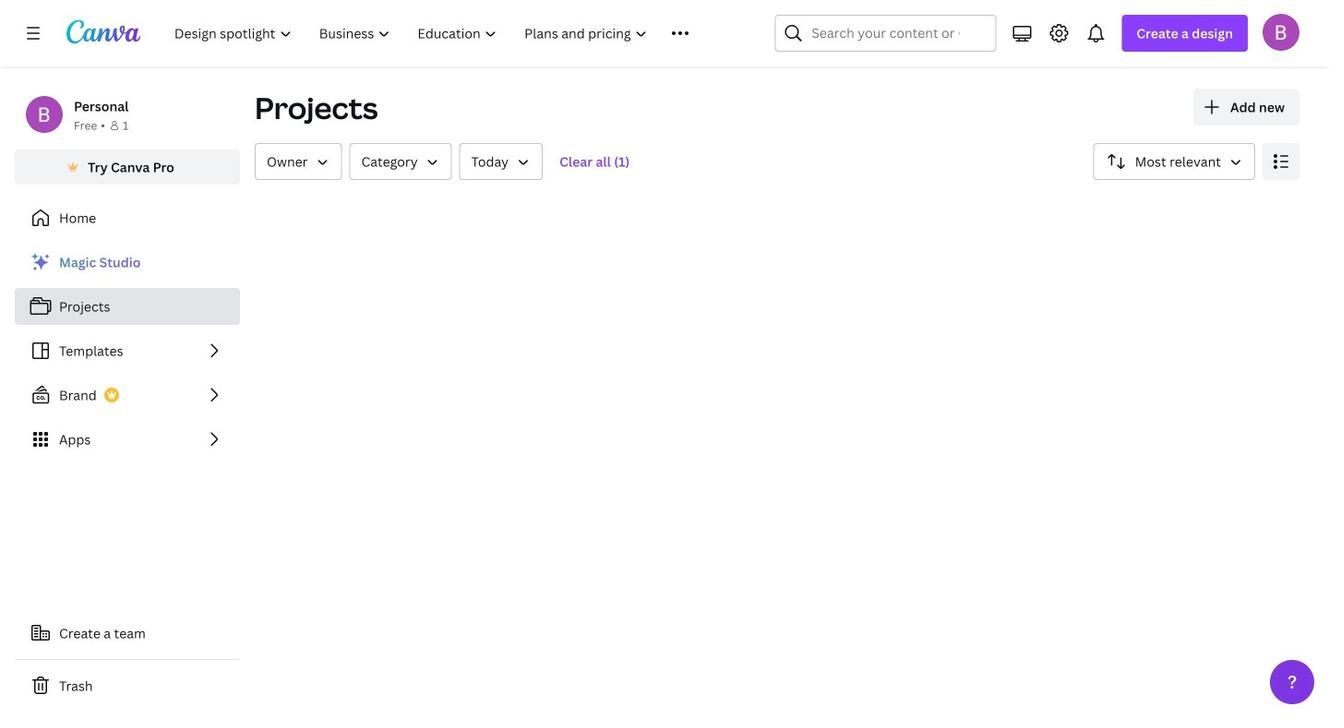 Task type: locate. For each thing, give the bounding box(es) containing it.
None search field
[[775, 15, 996, 52]]

Search search field
[[812, 16, 959, 51]]

Category button
[[349, 143, 452, 180]]

bob builder image
[[1263, 14, 1300, 51]]

list
[[15, 244, 240, 458]]

top level navigation element
[[162, 15, 730, 52], [162, 15, 730, 52]]



Task type: describe. For each thing, give the bounding box(es) containing it.
Owner button
[[255, 143, 342, 180]]

Sort by button
[[1094, 143, 1255, 180]]

Date modified button
[[459, 143, 543, 180]]



Task type: vqa. For each thing, say whether or not it's contained in the screenshot.
WALLPAPER
no



